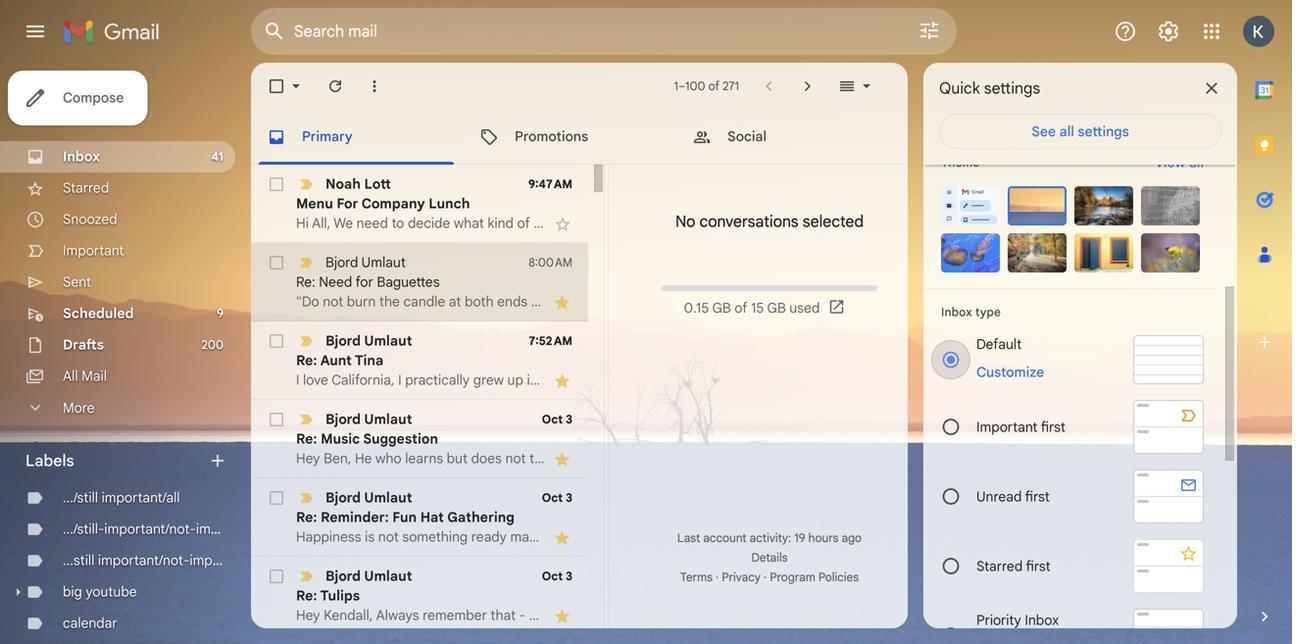 Task type: vqa. For each thing, say whether or not it's contained in the screenshot.


Task type: describe. For each thing, give the bounding box(es) containing it.
hours
[[809, 531, 839, 546]]

re: inside bjord umlaut re: aunt tina i also won't forget t
[[296, 352, 317, 369]]

labels navigation
[[0, 63, 257, 644]]

sent
[[63, 274, 91, 291]]

search mail image
[[257, 14, 292, 49]]

labels heading
[[26, 451, 208, 471]]

inbox for inbox
[[63, 148, 100, 165]]

mail
[[82, 368, 107, 385]]

primary tab
[[251, 110, 462, 165]]

quick settings
[[940, 78, 1041, 98]]

15
[[751, 299, 764, 317]]

.../still-important/not-important
[[63, 521, 257, 538]]

important for important first
[[977, 419, 1038, 436]]

last account activity: 19 hours ago details terms · privacy · program policies
[[678, 531, 862, 585]]

0 vertical spatial of
[[709, 79, 720, 94]]

refresh image
[[326, 77, 345, 96]]

all mail
[[63, 368, 107, 385]]

for
[[356, 274, 374, 291]]

quick
[[940, 78, 981, 98]]

support image
[[1114, 20, 1138, 43]]

unread first
[[977, 488, 1050, 505]]

important/all
[[102, 490, 180, 507]]

important for important link
[[63, 242, 124, 259]]

all mail link
[[63, 368, 107, 385]]

bjord for suggestion
[[326, 411, 361, 428]]

3 for fun
[[566, 491, 573, 506]]

privacy link
[[722, 570, 761, 585]]

aunt
[[320, 352, 352, 369]]

inbox for inbox type
[[942, 305, 973, 320]]

i
[[1177, 372, 1181, 389]]

priority inbox
[[977, 612, 1060, 629]]

menu for company lunch link
[[296, 194, 545, 233]]

100 of 271
[[686, 79, 740, 94]]

activity:
[[750, 531, 792, 546]]

umlaut for for
[[362, 254, 406, 271]]

company
[[362, 195, 425, 212]]

settings image
[[1158, 20, 1181, 43]]

271
[[723, 79, 740, 94]]

hat
[[421, 509, 444, 526]]

no
[[676, 212, 696, 232]]

lunch
[[429, 195, 470, 212]]

3 oct from the top
[[542, 569, 563, 584]]

won't
[[1213, 372, 1247, 389]]

row containing noah lott
[[251, 165, 589, 243]]

baguettes
[[377, 274, 440, 291]]

scheduled
[[63, 305, 134, 322]]

details
[[752, 551, 788, 566]]

suggestion
[[363, 431, 438, 448]]

...still important/not-important
[[63, 552, 251, 569]]

important mainly because you often read messages with this label. switch for re: music suggestion
[[296, 410, 316, 430]]

.../still important/all link
[[63, 490, 180, 507]]

starred first
[[977, 558, 1051, 575]]

settings inside quick settings 'element'
[[985, 78, 1041, 98]]

tina
[[355, 352, 384, 369]]

8:00 am
[[529, 256, 573, 270]]

main menu image
[[24, 20, 47, 43]]

41
[[211, 150, 224, 164]]

7:52 am
[[529, 334, 573, 349]]

...still important/not-important link
[[63, 552, 251, 569]]

bjord for fun
[[326, 490, 361, 507]]

calendar link
[[63, 615, 117, 632]]

re: reminder: fun hat gathering link
[[296, 508, 545, 547]]

fun
[[393, 509, 417, 526]]

t
[[1292, 372, 1293, 389]]

5 row from the top
[[251, 479, 589, 557]]

bjord umlaut re: aunt tina i also won't forget t
[[296, 333, 1293, 389]]

unread
[[977, 488, 1023, 505]]

row containing bjord umlaut re: aunt tina i also won't forget t
[[251, 322, 1293, 400]]

social tab
[[677, 110, 891, 165]]

.../still-
[[63, 521, 104, 538]]

2 horizontal spatial inbox
[[1025, 612, 1060, 629]]

for
[[337, 195, 358, 212]]

customize button
[[965, 361, 1057, 384]]

no conversations selected
[[676, 212, 864, 232]]

9
[[217, 307, 224, 321]]

terms
[[681, 570, 713, 585]]

primary
[[302, 128, 353, 145]]

re: reminder: fun hat gathering
[[296, 509, 515, 526]]

re: music suggestion
[[296, 431, 438, 448]]

theme
[[942, 155, 980, 170]]

umlaut inside bjord umlaut re: aunt tina i also won't forget t
[[364, 333, 413, 350]]

snoozed link
[[63, 211, 117, 228]]

program
[[770, 570, 816, 585]]

inbox link
[[63, 148, 100, 165]]

inbox type
[[942, 305, 1002, 320]]

advanced search options image
[[910, 11, 950, 50]]

important mainly because it was sent directly to you. switch for re: need for baguettes
[[296, 253, 316, 273]]

snoozed
[[63, 211, 117, 228]]

youtube
[[86, 584, 137, 601]]

3 3 from the top
[[566, 569, 573, 584]]

0.15 gb of 15 gb used
[[684, 299, 820, 317]]

quick settings element
[[940, 78, 1041, 114]]

bjord umlaut for for
[[326, 254, 406, 271]]

promotions tab
[[464, 110, 676, 165]]

1 · from the left
[[716, 570, 719, 585]]

selected
[[803, 212, 864, 232]]



Task type: locate. For each thing, give the bounding box(es) containing it.
important mainly because you often read messages with this label. switch down re: need for baguettes
[[296, 332, 316, 351]]

also
[[1184, 372, 1210, 389]]

bjord umlaut up tulips
[[326, 568, 413, 585]]

inbox
[[63, 148, 100, 165], [942, 305, 973, 320], [1025, 612, 1060, 629]]

compose
[[63, 89, 124, 106]]

more button
[[0, 392, 235, 424]]

0 vertical spatial important mainly because you often read messages with this label. switch
[[296, 332, 316, 351]]

first up priority inbox
[[1027, 558, 1051, 575]]

· right terms link on the bottom
[[716, 570, 719, 585]]

more
[[63, 399, 95, 417]]

2 oct 3 from the top
[[542, 491, 573, 506]]

no conversations selected main content
[[251, 63, 1293, 644]]

1 vertical spatial important mainly because it was sent directly to you. switch
[[296, 489, 316, 508]]

0 vertical spatial starred
[[63, 180, 109, 197]]

reminder:
[[321, 509, 389, 526]]

important for ...still important/not-important
[[190, 552, 251, 569]]

big youtube link
[[63, 584, 137, 601]]

5 re: from the top
[[296, 588, 317, 605]]

re: for re: tulips
[[296, 588, 317, 605]]

1 oct from the top
[[542, 412, 563, 427]]

of left 271
[[709, 79, 720, 94]]

tab list right also at the bottom right of the page
[[1238, 63, 1293, 574]]

starred up snoozed link
[[63, 180, 109, 197]]

1 horizontal spatial gb
[[768, 299, 786, 317]]

privacy
[[722, 570, 761, 585]]

important mainly because it was sent directly to you. switch
[[296, 253, 316, 273], [296, 489, 316, 508], [296, 567, 316, 587]]

1 re: from the top
[[296, 274, 316, 291]]

type
[[976, 305, 1002, 320]]

1 vertical spatial important
[[190, 552, 251, 569]]

2 vertical spatial oct 3
[[542, 569, 573, 584]]

big
[[63, 584, 82, 601]]

last
[[678, 531, 701, 546]]

ago
[[842, 531, 862, 546]]

important down .../still-important/not-important
[[190, 552, 251, 569]]

calendar
[[63, 615, 117, 632]]

re: left tulips
[[296, 588, 317, 605]]

inbox up starred link
[[63, 148, 100, 165]]

1 oct 3 from the top
[[542, 412, 573, 427]]

oct 3 for fun
[[542, 491, 573, 506]]

3 important mainly because it was sent directly to you. switch from the top
[[296, 567, 316, 587]]

menu for company lunch
[[296, 195, 470, 212]]

1 vertical spatial of
[[735, 299, 748, 317]]

2 row from the top
[[251, 243, 589, 322]]

gb right the 0.15
[[713, 299, 731, 317]]

labels
[[26, 451, 74, 471]]

important/not- down .../still-important/not-important link
[[98, 552, 190, 569]]

conversations
[[700, 212, 799, 232]]

.../still-important/not-important link
[[63, 521, 257, 538]]

0 horizontal spatial inbox
[[63, 148, 100, 165]]

4 bjord umlaut from the top
[[326, 568, 413, 585]]

priority
[[977, 612, 1022, 629]]

1 bjord from the top
[[326, 254, 358, 271]]

gmail image
[[63, 12, 170, 51]]

of
[[709, 79, 720, 94], [735, 299, 748, 317]]

3 for suggestion
[[566, 412, 573, 427]]

first for important first
[[1042, 419, 1066, 436]]

re: left need
[[296, 274, 316, 291]]

big youtube
[[63, 584, 137, 601]]

follow link to manage storage image
[[828, 298, 848, 318]]

bjord up the 'music'
[[326, 411, 361, 428]]

1 vertical spatial inbox
[[942, 305, 973, 320]]

0 horizontal spatial of
[[709, 79, 720, 94]]

1 horizontal spatial starred
[[977, 558, 1023, 575]]

0 vertical spatial settings
[[985, 78, 1041, 98]]

important mainly because you often read messages with this label. switch for re: aunt tina
[[296, 332, 316, 351]]

4 bjord from the top
[[326, 490, 361, 507]]

0 vertical spatial inbox
[[63, 148, 100, 165]]

0 vertical spatial important
[[196, 521, 257, 538]]

0 vertical spatial oct 3
[[542, 412, 573, 427]]

1 vertical spatial starred
[[977, 558, 1023, 575]]

re: for re: music suggestion
[[296, 431, 317, 448]]

re: inside re: music suggestion link
[[296, 431, 317, 448]]

important first
[[977, 419, 1066, 436]]

200
[[202, 338, 224, 353]]

music
[[321, 431, 360, 448]]

1 horizontal spatial important
[[977, 419, 1038, 436]]

1 vertical spatial oct 3
[[542, 491, 573, 506]]

important down snoozed link
[[63, 242, 124, 259]]

2 · from the left
[[764, 570, 767, 585]]

noah
[[326, 176, 361, 193]]

1 vertical spatial 3
[[566, 491, 573, 506]]

first for unread first
[[1026, 488, 1050, 505]]

details link
[[752, 551, 788, 566]]

2 bjord from the top
[[326, 333, 361, 350]]

sent link
[[63, 274, 91, 291]]

Search mail text field
[[294, 22, 863, 41]]

1 horizontal spatial ·
[[764, 570, 767, 585]]

9:47 am
[[529, 177, 573, 192]]

see
[[1032, 123, 1057, 140]]

...still
[[63, 552, 95, 569]]

bjord for for
[[326, 254, 358, 271]]

umlaut up "fun"
[[364, 490, 413, 507]]

bjord up aunt
[[326, 333, 361, 350]]

1 row from the top
[[251, 165, 589, 243]]

·
[[716, 570, 719, 585], [764, 570, 767, 585]]

0 vertical spatial important mainly because it was sent directly to you. switch
[[296, 253, 316, 273]]

0 horizontal spatial tab list
[[251, 110, 908, 165]]

important
[[63, 242, 124, 259], [977, 419, 1038, 436]]

bjord up need
[[326, 254, 358, 271]]

2 re: from the top
[[296, 352, 317, 369]]

important for .../still-important/not-important
[[196, 521, 257, 538]]

0.15
[[684, 299, 709, 317]]

see all settings button
[[940, 114, 1222, 149]]

1 vertical spatial oct
[[542, 491, 563, 506]]

2 vertical spatial oct
[[542, 569, 563, 584]]

inbox left type at the right top of the page
[[942, 305, 973, 320]]

need
[[319, 274, 352, 291]]

3
[[566, 412, 573, 427], [566, 491, 573, 506], [566, 569, 573, 584]]

1 bjord umlaut from the top
[[326, 254, 406, 271]]

2 vertical spatial 3
[[566, 569, 573, 584]]

1 important mainly because it was sent directly to you. switch from the top
[[296, 253, 316, 273]]

· down details link
[[764, 570, 767, 585]]

3 re: from the top
[[296, 431, 317, 448]]

bjord umlaut
[[326, 254, 406, 271], [326, 411, 413, 428], [326, 490, 413, 507], [326, 568, 413, 585]]

starred link
[[63, 180, 109, 197]]

default
[[977, 336, 1022, 353]]

re: music suggestion link
[[296, 430, 545, 469]]

social
[[728, 128, 767, 145]]

important mainly because you often read messages with this label. switch up re: music suggestion
[[296, 410, 316, 430]]

settings inside see all settings button
[[1078, 123, 1130, 140]]

1 horizontal spatial inbox
[[942, 305, 973, 320]]

100
[[686, 79, 706, 94]]

re: need for baguettes link
[[296, 273, 545, 312]]

first right the unread
[[1026, 488, 1050, 505]]

2 gb from the left
[[768, 299, 786, 317]]

0 horizontal spatial starred
[[63, 180, 109, 197]]

0 horizontal spatial settings
[[985, 78, 1041, 98]]

first for starred first
[[1027, 558, 1051, 575]]

bjord inside bjord umlaut re: aunt tina i also won't forget t
[[326, 333, 361, 350]]

bjord umlaut up for
[[326, 254, 406, 271]]

starred for starred link
[[63, 180, 109, 197]]

bjord umlaut up re: music suggestion
[[326, 411, 413, 428]]

scheduled link
[[63, 305, 134, 322]]

4 row from the top
[[251, 400, 589, 479]]

drafts
[[63, 336, 104, 354]]

umlaut for suggestion
[[364, 411, 413, 428]]

0 vertical spatial important/not-
[[104, 521, 196, 538]]

older image
[[799, 77, 818, 96]]

1 3 from the top
[[566, 412, 573, 427]]

compose button
[[8, 71, 148, 126]]

all
[[1060, 123, 1075, 140]]

3 oct 3 from the top
[[542, 569, 573, 584]]

tab list inside no conversations selected main content
[[251, 110, 908, 165]]

gathering
[[447, 509, 515, 526]]

1 horizontal spatial tab list
[[1238, 63, 1293, 574]]

1 horizontal spatial settings
[[1078, 123, 1130, 140]]

umlaut up tina
[[364, 333, 413, 350]]

toggle split pane mode image
[[838, 77, 857, 96]]

important mainly because it was sent directly to you. switch up re: tulips
[[296, 567, 316, 587]]

0 vertical spatial oct
[[542, 412, 563, 427]]

1 horizontal spatial of
[[735, 299, 748, 317]]

0 horizontal spatial important
[[63, 242, 124, 259]]

menu
[[296, 195, 333, 212]]

important mainly because it was sent directly to you. switch for re: reminder: fun hat gathering
[[296, 489, 316, 508]]

None search field
[[251, 8, 957, 55]]

important according to google magic. switch
[[296, 175, 316, 194]]

tab list up 9:47 am
[[251, 110, 908, 165]]

used
[[790, 299, 820, 317]]

0 vertical spatial important
[[63, 242, 124, 259]]

2 important mainly because it was sent directly to you. switch from the top
[[296, 489, 316, 508]]

3 row from the top
[[251, 322, 1293, 400]]

starred for starred first
[[977, 558, 1023, 575]]

umlaut up suggestion
[[364, 411, 413, 428]]

1 vertical spatial first
[[1026, 488, 1050, 505]]

lott
[[364, 176, 391, 193]]

2 important mainly because you often read messages with this label. switch from the top
[[296, 410, 316, 430]]

gb
[[713, 299, 731, 317], [768, 299, 786, 317]]

important mainly because you often read messages with this label. switch
[[296, 332, 316, 351], [296, 410, 316, 430]]

tulips
[[320, 588, 360, 605]]

1 important mainly because you often read messages with this label. switch from the top
[[296, 332, 316, 351]]

oct 3 for suggestion
[[542, 412, 573, 427]]

settings right quick
[[985, 78, 1041, 98]]

re: inside re: need for baguettes link
[[296, 274, 316, 291]]

program policies link
[[770, 570, 859, 585]]

0 horizontal spatial gb
[[713, 299, 731, 317]]

account
[[704, 531, 747, 546]]

2 oct from the top
[[542, 491, 563, 506]]

important mainly because it was sent directly to you. switch down menu
[[296, 253, 316, 273]]

inbox type element
[[942, 305, 1205, 320]]

customize
[[977, 364, 1045, 381]]

oct for suggestion
[[542, 412, 563, 427]]

bjord up reminder:
[[326, 490, 361, 507]]

gb right 15
[[768, 299, 786, 317]]

1 vertical spatial settings
[[1078, 123, 1130, 140]]

starred inside labels 'navigation'
[[63, 180, 109, 197]]

tab list
[[1238, 63, 1293, 574], [251, 110, 908, 165]]

re: left reminder:
[[296, 509, 317, 526]]

0 vertical spatial 3
[[566, 412, 573, 427]]

4 re: from the top
[[296, 509, 317, 526]]

0 horizontal spatial ·
[[716, 570, 719, 585]]

re: inside re: tulips link
[[296, 588, 317, 605]]

bjord up tulips
[[326, 568, 361, 585]]

all
[[63, 368, 78, 385]]

of left 15
[[735, 299, 748, 317]]

important/not- for ...still
[[98, 552, 190, 569]]

important up ...still important/not-important 'link'
[[196, 521, 257, 538]]

3 bjord umlaut from the top
[[326, 490, 413, 507]]

2 vertical spatial inbox
[[1025, 612, 1060, 629]]

re: for re: need for baguettes
[[296, 274, 316, 291]]

6 row from the top
[[251, 557, 589, 636]]

settings right all
[[1078, 123, 1130, 140]]

inbox inside labels 'navigation'
[[63, 148, 100, 165]]

first down customize button
[[1042, 419, 1066, 436]]

3 bjord from the top
[[326, 411, 361, 428]]

terms link
[[681, 570, 713, 585]]

2 3 from the top
[[566, 491, 573, 506]]

re: left aunt
[[296, 352, 317, 369]]

important inside labels 'navigation'
[[63, 242, 124, 259]]

important mainly because it was sent directly to you. switch for re: tulips
[[296, 567, 316, 587]]

see all settings
[[1032, 123, 1130, 140]]

0 vertical spatial first
[[1042, 419, 1066, 436]]

5 bjord from the top
[[326, 568, 361, 585]]

umlaut for fun
[[364, 490, 413, 507]]

inbox right the 'priority'
[[1025, 612, 1060, 629]]

umlaut up re: tulips link
[[364, 568, 413, 585]]

1 vertical spatial important mainly because you often read messages with this label. switch
[[296, 410, 316, 430]]

important/not- up ...still important/not-important 'link'
[[104, 521, 196, 538]]

re:
[[296, 274, 316, 291], [296, 352, 317, 369], [296, 431, 317, 448], [296, 509, 317, 526], [296, 588, 317, 605]]

important/not- for .../still-
[[104, 521, 196, 538]]

re: tulips link
[[296, 587, 545, 626]]

1 vertical spatial important/not-
[[98, 552, 190, 569]]

important mainly because it was sent directly to you. switch down re: music suggestion
[[296, 489, 316, 508]]

bjord umlaut for suggestion
[[326, 411, 413, 428]]

re: left the 'music'
[[296, 431, 317, 448]]

umlaut
[[362, 254, 406, 271], [364, 333, 413, 350], [364, 411, 413, 428], [364, 490, 413, 507], [364, 568, 413, 585]]

oct for fun
[[542, 491, 563, 506]]

re: for re: reminder: fun hat gathering
[[296, 509, 317, 526]]

bjord umlaut for fun
[[326, 490, 413, 507]]

re: inside 're: reminder: fun hat gathering' link
[[296, 509, 317, 526]]

2 bjord umlaut from the top
[[326, 411, 413, 428]]

1 vertical spatial important
[[977, 419, 1038, 436]]

1 gb from the left
[[713, 299, 731, 317]]

2 vertical spatial first
[[1027, 558, 1051, 575]]

bjord umlaut up reminder:
[[326, 490, 413, 507]]

tab list containing primary
[[251, 110, 908, 165]]

theme element
[[942, 153, 980, 173]]

.../still important/all
[[63, 490, 180, 507]]

drafts link
[[63, 336, 104, 354]]

row
[[251, 165, 589, 243], [251, 243, 589, 322], [251, 322, 1293, 400], [251, 400, 589, 479], [251, 479, 589, 557], [251, 557, 589, 636]]

forget
[[1251, 372, 1289, 389]]

2 vertical spatial important mainly because it was sent directly to you. switch
[[296, 567, 316, 587]]

.../still
[[63, 490, 98, 507]]

starred up the 'priority'
[[977, 558, 1023, 575]]

important/not-
[[104, 521, 196, 538], [98, 552, 190, 569]]

important down customize button
[[977, 419, 1038, 436]]

umlaut up re: need for baguettes
[[362, 254, 406, 271]]



